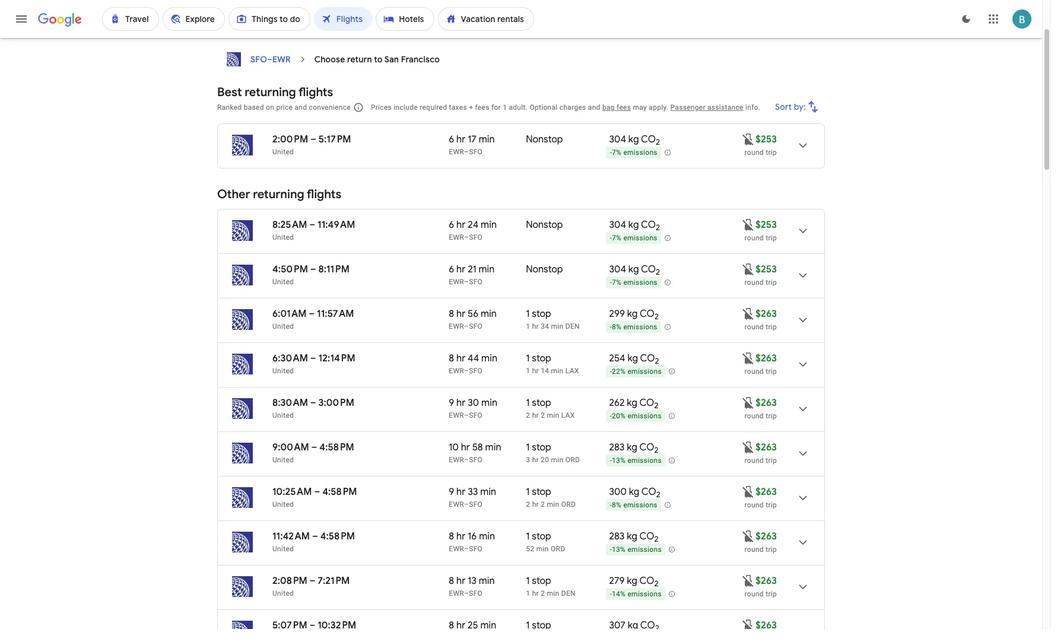 Task type: describe. For each thing, give the bounding box(es) containing it.
min inside "1 stop 52 min ord"
[[537, 545, 549, 553]]

may
[[633, 103, 647, 112]]

min inside 8 hr 13 min ewr – sfo
[[479, 575, 495, 587]]

Arrival time: 5:17 PM. text field
[[319, 134, 351, 145]]

– inside 6 hr 21 min ewr – sfo
[[464, 278, 469, 286]]

layover (1 of 1) is a 2 hr 2 min layover at o'hare international airport in chicago. element
[[526, 500, 604, 509]]

include
[[394, 103, 418, 112]]

hr inside 10 hr 58 min ewr – sfo
[[461, 442, 470, 454]]

56
[[468, 308, 479, 320]]

2 inside the 262 kg co 2
[[655, 401, 659, 411]]

2 fees from the left
[[617, 103, 631, 112]]

6 this price for this flight doesn't include overhead bin access. if you need a carry-on bag, use the bags filter to update prices. image from the top
[[742, 618, 756, 629]]

stops
[[315, 4, 337, 14]]

1 stop flight. element for 9 hr 30 min
[[526, 397, 551, 411]]

passenger assistance button
[[671, 103, 744, 112]]

8 1 stop flight. element from the top
[[526, 620, 551, 629]]

leaves newark liberty international airport at 4:50 pm on wednesday, december 13 and arrives at san francisco international airport at 8:11 pm on wednesday, december 13. element
[[273, 264, 350, 276]]

1 stop flight. element for 8 hr 16 min
[[526, 531, 551, 545]]

253 US dollars text field
[[756, 219, 777, 231]]

total duration 8 hr 16 min. element
[[449, 531, 526, 545]]

1 down 52
[[526, 575, 530, 587]]

24
[[468, 219, 479, 231]]

1 stop 1 hr 2 min den
[[526, 575, 576, 598]]

– inside 8:30 am – 3:00 pm united
[[310, 397, 316, 409]]

– inside 8 hr 16 min ewr – sfo
[[464, 545, 469, 553]]

– inside 9 hr 30 min ewr – sfo
[[464, 411, 469, 420]]

emissions for 8 hr 16 min
[[628, 546, 662, 554]]

co for 10 hr 58 min
[[640, 442, 655, 454]]

20%
[[612, 412, 626, 421]]

8% for 299
[[612, 323, 622, 331]]

trip for 8 hr 44 min
[[766, 368, 777, 376]]

3:00 pm
[[319, 397, 354, 409]]

- for 8 hr 13 min
[[610, 590, 612, 599]]

300
[[609, 486, 627, 498]]

21
[[468, 264, 477, 276]]

leaves newark liberty international airport at 6:01 am on wednesday, december 13 and arrives at san francisco international airport at 11:57 am on wednesday, december 13. element
[[273, 308, 354, 320]]

returning for best
[[245, 85, 296, 100]]

1 and from the left
[[295, 103, 307, 112]]

emissions for 9 hr 33 min
[[624, 501, 658, 510]]

262
[[609, 397, 625, 409]]

283 for 8 hr 16 min
[[609, 531, 625, 543]]

flight details. leaves newark liberty international airport at 4:50 pm on wednesday, december 13 and arrives at san francisco international airport at 8:11 pm on wednesday, december 13. image
[[789, 261, 818, 290]]

or
[[339, 4, 347, 14]]

1 stop flight. element for 9 hr 33 min
[[526, 486, 551, 500]]

co for 6 hr 24 min
[[641, 219, 656, 231]]

4:58 pm for 10:25 am
[[323, 486, 357, 498]]

den for 279
[[562, 590, 576, 598]]

-7% emissions for 6 hr 17 min
[[610, 149, 658, 157]]

$263 for 9 hr 33 min
[[756, 486, 777, 498]]

Departure time: 6:30 AM. text field
[[273, 353, 308, 365]]

hr inside 1 stop 3 hr 20 min ord
[[532, 456, 539, 464]]

stop for 8 hr 56 min
[[532, 308, 551, 320]]

– inside '2:00 pm – 5:17 pm united'
[[311, 134, 316, 145]]

min inside 6 hr 17 min ewr – sfo
[[479, 134, 495, 145]]

– inside 6:30 am – 12:14 pm united
[[310, 353, 316, 365]]

min inside 6 hr 24 min ewr – sfo
[[481, 219, 497, 231]]

main content containing best returning flights
[[217, 48, 825, 629]]

Arrival time: 7:21 PM. text field
[[318, 575, 350, 587]]

optional
[[530, 103, 558, 112]]

choose return to san francisco
[[315, 54, 440, 65]]

Departure time: 2:08 PM. text field
[[273, 575, 307, 587]]

flight details. leaves newark liberty international airport at 10:25 am on wednesday, december 13 and arrives at san francisco international airport at 4:58 pm on wednesday, december 13. image
[[789, 484, 818, 512]]

ewr for 6 hr 17 min
[[449, 148, 464, 156]]

total duration 6 hr 24 min. element
[[449, 219, 526, 233]]

2:00 pm
[[273, 134, 308, 145]]

ewr for 9 hr 33 min
[[449, 501, 464, 509]]

kg for 10 hr 58 min
[[627, 442, 638, 454]]

emissions for 6 hr 17 min
[[624, 149, 658, 157]]

1 left 14
[[526, 367, 530, 375]]

hr inside 8 hr 13 min ewr – sfo
[[457, 575, 466, 587]]

1 left 34
[[526, 322, 530, 331]]

best
[[217, 85, 242, 100]]

+2
[[455, 4, 465, 14]]

2 inside popup button
[[309, 4, 313, 14]]

1 down total duration 8 hr 13 min. element
[[526, 590, 530, 598]]

3
[[526, 456, 530, 464]]

layover (1 of 1) is a 2 hr 2 min layover at los angeles international airport in los angeles. element
[[526, 411, 604, 420]]

based
[[244, 103, 264, 112]]

6:30 am – 12:14 pm united
[[273, 353, 355, 375]]

leaves newark liberty international airport at 9:00 am on wednesday, december 13 and arrives at san francisco international airport at 4:58 pm on wednesday, december 13. element
[[273, 442, 354, 454]]

assistance
[[708, 103, 744, 112]]

co for 6 hr 21 min
[[641, 264, 656, 276]]

kg for 8 hr 56 min
[[627, 308, 638, 320]]

299 kg co 2
[[609, 308, 659, 322]]

stop for 8 hr 44 min
[[532, 353, 551, 365]]

required
[[420, 103, 447, 112]]

kg for 9 hr 33 min
[[629, 486, 640, 498]]

less
[[497, 4, 514, 14]]

1 stop flight. element for 8 hr 44 min
[[526, 353, 551, 366]]

hr inside 1 stop 1 hr 14 min lax
[[532, 367, 539, 375]]

sfo for 9 hr 33 min
[[469, 501, 483, 509]]

all
[[240, 4, 250, 14]]

leaves newark liberty international airport at 2:08 pm on wednesday, december 13 and arrives at san francisco international airport at 7:21 pm on wednesday, december 13. element
[[273, 575, 350, 587]]

Departure time: 6:01 AM. text field
[[273, 308, 307, 320]]

trip for 8 hr 16 min
[[766, 546, 777, 554]]

returning for other
[[253, 187, 304, 202]]

1 inside 1 stop 2 hr 2 min ord
[[526, 486, 530, 498]]

254 kg co 2
[[609, 353, 660, 366]]

total duration 8 hr 25 min. element
[[449, 620, 526, 629]]

- for 8 hr 56 min
[[610, 323, 612, 331]]

10
[[449, 442, 459, 454]]

Departure time: 4:50 PM. text field
[[273, 264, 308, 276]]

stop for 8 hr 16 min
[[532, 531, 551, 543]]

9 for 9 hr 33 min
[[449, 486, 454, 498]]

2:08 pm – 7:21 pm united
[[273, 575, 350, 598]]

1 inside 1 stop 2 hr 2 min lax
[[526, 397, 530, 409]]

this price for this flight doesn't include overhead bin access. if you need a carry-on bag, use the bags filter to update prices. image for 283
[[742, 440, 756, 455]]

emissions for 10 hr 58 min
[[628, 457, 662, 465]]

ranked based on price and convenience
[[217, 103, 351, 112]]

263 us dollars text field for 262
[[756, 397, 777, 409]]

+
[[469, 103, 473, 112]]

change appearance image
[[952, 5, 981, 33]]

emissions for 6 hr 24 min
[[624, 234, 658, 242]]

united for 2:08 pm
[[273, 590, 294, 598]]

min inside 1 stop 1 hr 2 min den
[[547, 590, 560, 598]]

trip for 10 hr 58 min
[[766, 457, 777, 465]]

round trip for 9 hr 33 min
[[745, 501, 777, 509]]

this price for this flight doesn't include overhead bin access. if you need a carry-on bag, use the bags filter to update prices. image for 299
[[742, 307, 756, 321]]

trip for 8 hr 56 min
[[766, 323, 777, 331]]

prices
[[371, 103, 392, 112]]

304 kg co 2 for 6 hr 17 min
[[609, 134, 660, 147]]

trip for 9 hr 30 min
[[766, 412, 777, 420]]

13% for 8 hr 16 min
[[612, 546, 626, 554]]

1 up "layover (1 of 1) is a 1 hr 34 min layover at denver international airport in denver." element
[[526, 308, 530, 320]]

total duration 8 hr 44 min. element
[[449, 353, 526, 366]]

trip for 6 hr 17 min
[[766, 148, 777, 157]]

sfo for 6 hr 24 min
[[469, 233, 483, 242]]

– inside 9:00 am – 4:58 pm united
[[311, 442, 317, 454]]

hr inside 6 hr 21 min ewr – sfo
[[457, 264, 466, 276]]

taxes
[[449, 103, 467, 112]]

11:42 am – 4:58 pm united
[[273, 531, 355, 553]]

2 inside 254 kg co 2
[[655, 356, 660, 366]]

8:30 am
[[273, 397, 308, 409]]

262 kg co 2
[[609, 397, 659, 411]]

(3)
[[277, 4, 287, 14]]

nonstop flight. element for 6 hr 17 min
[[526, 134, 563, 147]]

flight details. leaves newark liberty international airport at 8:25 am on wednesday, december 13 and arrives at san francisco international airport at 11:49 am on wednesday, december 13. image
[[789, 217, 818, 245]]

other returning flights
[[217, 187, 342, 202]]

8:25 am – 11:49 am united
[[273, 219, 355, 242]]

283 kg co 2 for 10 hr 58 min
[[609, 442, 659, 456]]

sfo for 6 hr 21 min
[[469, 278, 483, 286]]

flight details. leaves newark liberty international airport at 6:30 am on wednesday, december 13 and arrives at san francisco international airport at 12:14 pm on wednesday, december 13. image
[[789, 350, 818, 379]]

– inside 8 hr 44 min ewr – sfo
[[464, 367, 469, 375]]

this price for this flight doesn't include overhead bin access. if you need a carry-on bag, use the bags filter to update prices. image for 279
[[742, 574, 756, 588]]

– inside 8 hr 56 min ewr – sfo
[[464, 322, 469, 331]]

6 for 6 hr 24 min
[[449, 219, 454, 231]]

co for 8 hr 13 min
[[640, 575, 655, 587]]

lax for 262
[[562, 411, 575, 420]]

flight details. leaves newark liberty international airport at 2:08 pm on wednesday, december 13 and arrives at san francisco international airport at 7:21 pm on wednesday, december 13. image
[[789, 573, 818, 602]]

-13% emissions for 10 hr 58 min
[[610, 457, 662, 465]]

none search field containing all filters (3)
[[217, 0, 825, 38]]

279
[[609, 575, 625, 587]]

8 hr 13 min ewr – sfo
[[449, 575, 495, 598]]

sfo for 9 hr 30 min
[[469, 411, 483, 420]]

min inside 9 hr 30 min ewr – sfo
[[482, 397, 498, 409]]

star
[[404, 4, 420, 14]]

stop for 10 hr 58 min
[[532, 442, 551, 454]]

4:50 pm
[[273, 264, 308, 276]]

nonstop flight. element for 6 hr 24 min
[[526, 219, 563, 233]]

sort by:
[[776, 102, 806, 112]]

Departure time: 8:25 AM. text field
[[273, 219, 307, 231]]

nonstop for 6 hr 17 min
[[526, 134, 563, 145]]

hr inside 1 stop 1 hr 2 min den
[[532, 590, 539, 598]]

emissions for 8 hr 44 min
[[628, 368, 662, 376]]

6 hr 21 min ewr – sfo
[[449, 264, 495, 286]]

flight details. leaves newark liberty international airport at 11:42 am on wednesday, december 13 and arrives at san francisco international airport at 4:58 pm on wednesday, december 13. image
[[789, 528, 818, 557]]

299
[[609, 308, 625, 320]]

total duration 8 hr 56 min. element
[[449, 308, 526, 322]]

star alliance +2 button
[[397, 0, 485, 18]]

10 hr 58 min ewr – sfo
[[449, 442, 501, 464]]

kg for 8 hr 44 min
[[628, 353, 638, 365]]

14%
[[612, 590, 626, 599]]

6 hr 24 min ewr – sfo
[[449, 219, 497, 242]]

6 for 6 hr 17 min
[[449, 134, 454, 145]]

convenience
[[309, 103, 351, 112]]

round trip for 10 hr 58 min
[[745, 457, 777, 465]]

sort by: button
[[771, 93, 825, 121]]

flight details. leaves newark liberty international airport at 6:01 am on wednesday, december 13 and arrives at san francisco international airport at 11:57 am on wednesday, december 13. image
[[789, 306, 818, 334]]

min inside 8 hr 44 min ewr – sfo
[[482, 353, 498, 365]]

17
[[468, 134, 477, 145]]

co for 8 hr 44 min
[[640, 353, 655, 365]]

hr inside 9 hr 30 min ewr – sfo
[[457, 397, 466, 409]]

11:57 am
[[317, 308, 354, 320]]

apply.
[[649, 103, 669, 112]]

leaves newark liberty international airport at 10:25 am on wednesday, december 13 and arrives at san francisco international airport at 4:58 pm on wednesday, december 13. element
[[273, 486, 357, 498]]

Departure time: 2:00 PM. text field
[[273, 134, 308, 145]]

lax for 254
[[566, 367, 579, 375]]

return
[[347, 54, 372, 65]]

304 for 6 hr 21 min
[[609, 264, 626, 276]]

1 stop flight. element for 8 hr 56 min
[[526, 308, 551, 322]]

– inside 8 hr 13 min ewr – sfo
[[464, 590, 469, 598]]

hr inside 1 stop 2 hr 2 min ord
[[532, 501, 539, 509]]

layover (1 of 1) is a 1 hr 2 min layover at denver international airport in denver. element
[[526, 589, 604, 599]]

4:58 pm for 9:00 am
[[320, 442, 354, 454]]

Arrival time: 8:11 PM. text field
[[319, 264, 350, 276]]

total duration 10 hr 58 min. element
[[449, 442, 526, 455]]

Arrival time: 12:14 PM. text field
[[319, 353, 355, 365]]

min inside 1 stop 1 hr 14 min lax
[[551, 367, 564, 375]]

united for 6:30 am
[[273, 367, 294, 375]]

to
[[374, 54, 383, 65]]

304 for 6 hr 24 min
[[609, 219, 626, 231]]

8:30 am – 3:00 pm united
[[273, 397, 354, 420]]

min inside 1 stop 2 hr 2 min lax
[[547, 411, 560, 420]]

round trip for 6 hr 21 min
[[745, 278, 777, 287]]

1 up layover (1 of 1) is a 1 hr 14 min layover at los angeles international airport in los angeles. element
[[526, 353, 530, 365]]

263 us dollars text field for 8 hr 56 min
[[756, 308, 777, 320]]

bag
[[603, 103, 615, 112]]

leaves newark liberty international airport at 2:00 pm on wednesday, december 13 and arrives at san francisco international airport at 5:17 pm on wednesday, december 13. element
[[273, 134, 351, 145]]

6:01 am
[[273, 308, 307, 320]]

– inside 6 hr 17 min ewr – sfo
[[464, 148, 469, 156]]

less emissions
[[497, 4, 555, 14]]

– inside 4:50 pm – 8:11 pm united
[[310, 264, 316, 276]]

22%
[[612, 368, 626, 376]]

passenger
[[671, 103, 706, 112]]

trip for 9 hr 33 min
[[766, 501, 777, 509]]

– inside 6:01 am – 11:57 am united
[[309, 308, 315, 320]]

min inside 10 hr 58 min ewr – sfo
[[485, 442, 501, 454]]

9:00 am – 4:58 pm united
[[273, 442, 354, 464]]

hr inside 8 hr 56 min ewr – sfo
[[457, 308, 466, 320]]

8 hr 44 min ewr – sfo
[[449, 353, 498, 375]]

hr inside the 9 hr 33 min ewr – sfo
[[457, 486, 466, 498]]

sfo – ewr
[[251, 54, 291, 65]]

arrival time: 4:58 pm. text field for 10:25 am
[[323, 486, 357, 498]]

francisco
[[401, 54, 440, 65]]

Arrival time: 11:49 AM. text field
[[318, 219, 355, 231]]

– inside 8:25 am – 11:49 am united
[[310, 219, 315, 231]]

1 stop 1 hr 14 min lax
[[526, 353, 579, 375]]

– up best returning flights
[[267, 54, 272, 65]]

8 hr 56 min ewr – sfo
[[449, 308, 497, 331]]

– inside 10 hr 58 min ewr – sfo
[[464, 456, 469, 464]]

hr inside 6 hr 17 min ewr – sfo
[[457, 134, 466, 145]]

- for 8 hr 16 min
[[610, 546, 612, 554]]

this price for this flight doesn't include overhead bin access. if you need a carry-on bag, use the bags filter to update prices. image for 9 hr 33 min
[[742, 485, 756, 499]]

this price for this flight doesn't include overhead bin access. if you need a carry-on bag, use the bags filter to update prices. image for 8 hr 16 min
[[742, 529, 756, 544]]

price
[[276, 103, 293, 112]]

11:49 am
[[318, 219, 355, 231]]

9:00 am
[[273, 442, 309, 454]]

ewr up best returning flights
[[272, 54, 291, 65]]

united for 8:30 am
[[273, 411, 294, 420]]

4:50 pm – 8:11 pm united
[[273, 264, 350, 286]]

total duration 6 hr 21 min. element
[[449, 264, 526, 277]]

Departure time: 5:07 PM. text field
[[273, 620, 307, 629]]



Task type: locate. For each thing, give the bounding box(es) containing it.
layover (1 of 1) is a 1 hr 14 min layover at los angeles international airport in los angeles. element
[[526, 366, 604, 376]]

less emissions button
[[490, 0, 576, 18]]

3 1 stop flight. element from the top
[[526, 397, 551, 411]]

4 united from the top
[[273, 322, 294, 331]]

2 7% from the top
[[612, 234, 622, 242]]

1 vertical spatial 13%
[[612, 546, 626, 554]]

- for 9 hr 33 min
[[610, 501, 612, 510]]

9 hr 33 min ewr – sfo
[[449, 486, 497, 509]]

emissions inside "less emissions" popup button
[[516, 4, 555, 14]]

6 trip from the top
[[766, 412, 777, 420]]

$263 for 8 hr 13 min
[[756, 575, 777, 587]]

ord inside "1 stop 52 min ord"
[[551, 545, 566, 553]]

stop up "layover (1 of 1) is a 2 hr 2 min layover at los angeles international airport in los angeles." element
[[532, 397, 551, 409]]

min right 16
[[479, 531, 495, 543]]

all filters (3)
[[240, 4, 287, 14]]

1 -13% emissions from the top
[[610, 457, 662, 465]]

0 vertical spatial nonstop flight. element
[[526, 134, 563, 147]]

1 304 from the top
[[609, 134, 626, 145]]

5 trip from the top
[[766, 368, 777, 376]]

3 nonstop from the top
[[526, 264, 563, 276]]

kg for 9 hr 30 min
[[627, 397, 638, 409]]

$253
[[756, 134, 777, 145], [756, 219, 777, 231], [756, 264, 777, 276]]

7 $263 from the top
[[756, 575, 777, 587]]

-7% emissions
[[610, 149, 658, 157], [610, 234, 658, 242], [610, 279, 658, 287]]

ewr inside 6 hr 21 min ewr – sfo
[[449, 278, 464, 286]]

learn more about ranking image
[[353, 102, 364, 113]]

2 253 us dollars text field from the top
[[756, 264, 777, 276]]

$263 for 8 hr 16 min
[[756, 531, 777, 543]]

2
[[309, 4, 313, 14], [656, 137, 660, 147], [656, 223, 660, 233], [656, 267, 660, 277], [655, 312, 659, 322], [655, 356, 660, 366], [655, 401, 659, 411], [526, 411, 530, 420], [541, 411, 545, 420], [655, 445, 659, 456], [657, 490, 661, 500], [526, 501, 530, 509], [541, 501, 545, 509], [655, 535, 659, 545], [655, 579, 659, 589], [541, 590, 545, 598]]

den inside the 1 stop 1 hr 34 min den
[[566, 322, 580, 331]]

1 -7% emissions from the top
[[610, 149, 658, 157]]

9 left "30"
[[449, 397, 454, 409]]

total duration 9 hr 30 min. element
[[449, 397, 526, 411]]

8 trip from the top
[[766, 501, 777, 509]]

trip left "flight details. leaves newark liberty international airport at 6:01 am on wednesday, december 13 and arrives at san francisco international airport at 11:57 am on wednesday, december 13." image at the right of page
[[766, 323, 777, 331]]

-8% emissions
[[610, 323, 658, 331], [610, 501, 658, 510]]

round trip for 9 hr 30 min
[[745, 412, 777, 420]]

2 trip from the top
[[766, 234, 777, 242]]

2 vertical spatial ord
[[551, 545, 566, 553]]

0 vertical spatial 304
[[609, 134, 626, 145]]

2 nonstop from the top
[[526, 219, 563, 231]]

1 stop flight. element
[[526, 308, 551, 322], [526, 353, 551, 366], [526, 397, 551, 411], [526, 442, 551, 455], [526, 486, 551, 500], [526, 531, 551, 545], [526, 575, 551, 589], [526, 620, 551, 629]]

1 8 from the top
[[449, 308, 454, 320]]

2 8% from the top
[[612, 501, 622, 510]]

united down 2:00 pm
[[273, 148, 294, 156]]

– left arrival time: 4:58 pm. text field
[[311, 442, 317, 454]]

1 this price for this flight doesn't include overhead bin access. if you need a carry-on bag, use the bags filter to update prices. image from the top
[[742, 132, 756, 146]]

this price for this flight doesn't include overhead bin access. if you need a carry-on bag, use the bags filter to update prices. image up $263 text field
[[742, 440, 756, 455]]

0 vertical spatial nonstop
[[526, 134, 563, 145]]

sfo down 44
[[469, 367, 483, 375]]

min inside 1 stop 2 hr 2 min ord
[[547, 501, 560, 509]]

263 us dollars text field left flight details. leaves newark liberty international airport at 9:00 am on wednesday, december 13 and arrives at san francisco international airport at 4:58 pm on wednesday, december 13. 'image'
[[756, 442, 777, 454]]

Arrival time: 11:57 AM. text field
[[317, 308, 354, 320]]

– down 24 at the top of page
[[464, 233, 469, 242]]

2:08 pm
[[273, 575, 307, 587]]

263 us dollars text field for 279
[[756, 575, 777, 587]]

total duration 6 hr 17 min. element
[[449, 134, 526, 147]]

1 up 52
[[526, 531, 530, 543]]

sort
[[776, 102, 792, 112]]

this price for this flight doesn't include overhead bin access. if you need a carry-on bag, use the bags filter to update prices. image left 'flight details. leaves newark liberty international airport at 8:30 am on wednesday, december 13 and arrives at san francisco international airport at 3:00 pm on wednesday, december 13.' icon
[[742, 396, 756, 410]]

9 inside 9 hr 30 min ewr – sfo
[[449, 397, 454, 409]]

4 $263 from the top
[[756, 442, 777, 454]]

round up $263 text field
[[745, 457, 764, 465]]

leaves newark liberty international airport at 5:07 pm on wednesday, december 13 and arrives at san francisco international airport at 10:32 pm on wednesday, december 13. element
[[273, 620, 356, 629]]

flight details. leaves newark liberty international airport at 2:00 pm on wednesday, december 13 and arrives at san francisco international airport at 5:17 pm on wednesday, december 13. image
[[789, 131, 818, 160]]

– down 33
[[464, 501, 469, 509]]

283 kg co 2
[[609, 442, 659, 456], [609, 531, 659, 545]]

5 $263 from the top
[[756, 486, 777, 498]]

– right 6:30 am
[[310, 353, 316, 365]]

this price for this flight doesn't include overhead bin access. if you need a carry-on bag, use the bags filter to update prices. image
[[742, 218, 756, 232], [742, 262, 756, 276], [742, 351, 756, 365], [742, 485, 756, 499], [742, 529, 756, 544], [742, 618, 756, 629]]

leaves newark liberty international airport at 11:42 am on wednesday, december 13 and arrives at san francisco international airport at 4:58 pm on wednesday, december 13. element
[[273, 531, 355, 543]]

lax up 1 stop 3 hr 20 min ord
[[562, 411, 575, 420]]

kg for 6 hr 17 min
[[629, 134, 639, 145]]

kg inside the 279 kg co 2
[[627, 575, 638, 587]]

1 stop flight. element up 14
[[526, 353, 551, 366]]

min inside the 9 hr 33 min ewr – sfo
[[481, 486, 497, 498]]

1 vertical spatial lax
[[562, 411, 575, 420]]

min up "1 stop 52 min ord"
[[547, 501, 560, 509]]

united down 11:42 am
[[273, 545, 294, 553]]

1 vertical spatial 4:58 pm
[[323, 486, 357, 498]]

ewr for 8 hr 56 min
[[449, 322, 464, 331]]

$263 for 10 hr 58 min
[[756, 442, 777, 454]]

ewr inside 8 hr 16 min ewr – sfo
[[449, 545, 464, 553]]

– left 7:21 pm
[[310, 575, 316, 587]]

and
[[295, 103, 307, 112], [588, 103, 601, 112]]

1 vertical spatial -7% emissions
[[610, 234, 658, 242]]

304 kg co 2 for 6 hr 24 min
[[609, 219, 660, 233]]

arrival time: 4:58 pm. text field for 11:42 am
[[320, 531, 355, 543]]

stop for 8 hr 13 min
[[532, 575, 551, 587]]

283 up 279 on the right
[[609, 531, 625, 543]]

stop inside the 1 stop 1 hr 34 min den
[[532, 308, 551, 320]]

united inside 9:00 am – 4:58 pm united
[[273, 456, 294, 464]]

-
[[610, 149, 612, 157], [610, 234, 612, 242], [610, 279, 612, 287], [610, 323, 612, 331], [610, 368, 612, 376], [610, 412, 612, 421], [610, 457, 612, 465], [610, 501, 612, 510], [610, 546, 612, 554], [610, 590, 612, 599]]

3 round trip from the top
[[745, 278, 777, 287]]

stop up 'layover (1 of 1) is a 2 hr 2 min layover at o'hare international airport in chicago.' element
[[532, 486, 551, 498]]

3 263 us dollars text field from the top
[[756, 575, 777, 587]]

ewr for 8 hr 44 min
[[449, 367, 464, 375]]

2 304 from the top
[[609, 219, 626, 231]]

– down 13
[[464, 590, 469, 598]]

0 vertical spatial 8%
[[612, 323, 622, 331]]

1 vertical spatial ord
[[562, 501, 576, 509]]

round for 6 hr 17 min
[[745, 148, 764, 157]]

300 kg co 2
[[609, 486, 661, 500]]

4:58 pm
[[320, 442, 354, 454], [323, 486, 357, 498], [320, 531, 355, 543]]

emissions for 9 hr 30 min
[[628, 412, 662, 421]]

2 - from the top
[[610, 234, 612, 242]]

0 vertical spatial arrival time: 4:58 pm. text field
[[323, 486, 357, 498]]

hr inside 8 hr 16 min ewr – sfo
[[457, 531, 466, 543]]

0 vertical spatial -7% emissions
[[610, 149, 658, 157]]

hr
[[457, 134, 466, 145], [457, 219, 466, 231], [457, 264, 466, 276], [457, 308, 466, 320], [532, 322, 539, 331], [457, 353, 466, 365], [532, 367, 539, 375], [457, 397, 466, 409], [532, 411, 539, 420], [461, 442, 470, 454], [532, 456, 539, 464], [457, 486, 466, 498], [532, 501, 539, 509], [457, 531, 466, 543], [457, 575, 466, 587], [532, 590, 539, 598]]

stop up 14
[[532, 353, 551, 365]]

sfo down 21
[[469, 278, 483, 286]]

0 vertical spatial -13% emissions
[[610, 457, 662, 465]]

1 vertical spatial nonstop
[[526, 219, 563, 231]]

co for 9 hr 30 min
[[640, 397, 655, 409]]

0 vertical spatial 6
[[449, 134, 454, 145]]

4:58 pm up 7:21 pm text box at the bottom
[[320, 531, 355, 543]]

13%
[[612, 457, 626, 465], [612, 546, 626, 554]]

trip left flight details. leaves newark liberty international airport at 11:42 am on wednesday, december 13 and arrives at san francisco international airport at 4:58 pm on wednesday, december 13. image
[[766, 546, 777, 554]]

1 vertical spatial 304
[[609, 219, 626, 231]]

283 kg co 2 up the 279 kg co 2
[[609, 531, 659, 545]]

co
[[641, 134, 656, 145], [641, 219, 656, 231], [641, 264, 656, 276], [640, 308, 655, 320], [640, 353, 655, 365], [640, 397, 655, 409], [640, 442, 655, 454], [642, 486, 657, 498], [640, 531, 655, 543], [640, 575, 655, 587]]

hr inside 8 hr 44 min ewr – sfo
[[457, 353, 466, 365]]

6 left 24 at the top of page
[[449, 219, 454, 231]]

ewr inside 9 hr 30 min ewr – sfo
[[449, 411, 464, 420]]

0 vertical spatial 9
[[449, 397, 454, 409]]

8 round from the top
[[745, 501, 764, 509]]

6 hr 17 min ewr – sfo
[[449, 134, 495, 156]]

5 round from the top
[[745, 368, 764, 376]]

united down 2:08 pm
[[273, 590, 294, 598]]

-13% emissions
[[610, 457, 662, 465], [610, 546, 662, 554]]

8 hr 16 min ewr – sfo
[[449, 531, 495, 553]]

– right 8:30 am
[[310, 397, 316, 409]]

1 up 3
[[526, 442, 530, 454]]

8 left 13
[[449, 575, 454, 587]]

1 283 from the top
[[609, 442, 625, 454]]

8 round trip from the top
[[745, 501, 777, 509]]

total duration 8 hr 13 min. element
[[449, 575, 526, 589]]

min inside 8 hr 16 min ewr – sfo
[[479, 531, 495, 543]]

2 -8% emissions from the top
[[610, 501, 658, 510]]

round
[[745, 148, 764, 157], [745, 234, 764, 242], [745, 278, 764, 287], [745, 323, 764, 331], [745, 368, 764, 376], [745, 412, 764, 420], [745, 457, 764, 465], [745, 501, 764, 509], [745, 546, 764, 554], [745, 590, 764, 599]]

7 - from the top
[[610, 457, 612, 465]]

8% for 300
[[612, 501, 622, 510]]

layover (1 of 1) is a 52 min layover at o'hare international airport in chicago. element
[[526, 545, 604, 554]]

0 vertical spatial 7%
[[612, 149, 622, 157]]

4 stop from the top
[[532, 442, 551, 454]]

283 kg co 2 down -20% emissions
[[609, 442, 659, 456]]

283 for 10 hr 58 min
[[609, 442, 625, 454]]

2 vertical spatial 4:58 pm
[[320, 531, 355, 543]]

1 up "layover (1 of 1) is a 2 hr 2 min layover at los angeles international airport in los angeles." element
[[526, 397, 530, 409]]

7% for 6 hr 21 min
[[612, 279, 622, 287]]

0 vertical spatial den
[[566, 322, 580, 331]]

round trip left "flight details. leaves newark liberty international airport at 6:01 am on wednesday, december 13 and arrives at san francisco international airport at 11:57 am on wednesday, december 13." image at the right of page
[[745, 323, 777, 331]]

9 round from the top
[[745, 546, 764, 554]]

best returning flights
[[217, 85, 333, 100]]

2 304 kg co 2 from the top
[[609, 219, 660, 233]]

2:00 pm – 5:17 pm united
[[273, 134, 351, 156]]

1 this price for this flight doesn't include overhead bin access. if you need a carry-on bag, use the bags filter to update prices. image from the top
[[742, 218, 756, 232]]

8 inside 8 hr 16 min ewr – sfo
[[449, 531, 454, 543]]

$263 left flight details. leaves newark liberty international airport at 9:00 am on wednesday, december 13 and arrives at san francisco international airport at 4:58 pm on wednesday, december 13. 'image'
[[756, 442, 777, 454]]

den right 34
[[566, 322, 580, 331]]

2 inside 300 kg co 2
[[657, 490, 661, 500]]

0 horizontal spatial fees
[[475, 103, 490, 112]]

10:25 am – 4:58 pm united
[[273, 486, 357, 509]]

lax inside 1 stop 2 hr 2 min lax
[[562, 411, 575, 420]]

30
[[468, 397, 479, 409]]

3 7% from the top
[[612, 279, 622, 287]]

0 vertical spatial ord
[[566, 456, 580, 464]]

1 horizontal spatial and
[[588, 103, 601, 112]]

united inside 6:30 am – 12:14 pm united
[[273, 367, 294, 375]]

1 vertical spatial 304 kg co 2
[[609, 219, 660, 233]]

min right 52
[[537, 545, 549, 553]]

united inside 6:01 am – 11:57 am united
[[273, 322, 294, 331]]

sfo inside 6 hr 24 min ewr – sfo
[[469, 233, 483, 242]]

- for 8 hr 44 min
[[610, 368, 612, 376]]

total duration 9 hr 33 min. element
[[449, 486, 526, 500]]

min inside 1 stop 3 hr 20 min ord
[[551, 456, 564, 464]]

1 vertical spatial arrival time: 4:58 pm. text field
[[320, 531, 355, 543]]

2 vertical spatial 304
[[609, 264, 626, 276]]

5 1 stop flight. element from the top
[[526, 486, 551, 500]]

34
[[541, 322, 549, 331]]

min inside 6 hr 21 min ewr – sfo
[[479, 264, 495, 276]]

2 $263 from the top
[[756, 353, 777, 365]]

1 vertical spatial 253 us dollars text field
[[756, 264, 777, 276]]

1 right for
[[503, 103, 507, 112]]

0 horizontal spatial and
[[295, 103, 307, 112]]

sfo down "30"
[[469, 411, 483, 420]]

-13% emissions up 300 kg co 2
[[610, 457, 662, 465]]

flights up convenience
[[299, 85, 333, 100]]

prices include required taxes + fees for 1 adult. optional charges and bag fees may apply. passenger assistance
[[371, 103, 744, 112]]

1 vertical spatial 283 kg co 2
[[609, 531, 659, 545]]

1 283 kg co 2 from the top
[[609, 442, 659, 456]]

co for 8 hr 16 min
[[640, 531, 655, 543]]

united for 4:50 pm
[[273, 278, 294, 286]]

1 253 us dollars text field from the top
[[756, 134, 777, 145]]

this price for this flight doesn't include overhead bin access. if you need a carry-on bag, use the bags filter to update prices. image for 304
[[742, 132, 756, 146]]

2 stops or fewer button
[[302, 0, 392, 18]]

5 stop from the top
[[532, 486, 551, 498]]

united down 8:25 am at left
[[273, 233, 294, 242]]

2 this price for this flight doesn't include overhead bin access. if you need a carry-on bag, use the bags filter to update prices. image from the top
[[742, 262, 756, 276]]

sfo for 8 hr 13 min
[[469, 590, 483, 598]]

sfo down 56
[[469, 322, 483, 331]]

1 263 us dollars text field from the top
[[756, 308, 777, 320]]

0 vertical spatial lax
[[566, 367, 579, 375]]

and right the 'price'
[[295, 103, 307, 112]]

Arrival time: 4:58 PM. text field
[[320, 442, 354, 454]]

2 vertical spatial nonstop flight. element
[[526, 264, 563, 277]]

round left flight details. leaves newark liberty international airport at 6:30 am on wednesday, december 13 and arrives at san francisco international airport at 12:14 pm on wednesday, december 13. icon
[[745, 368, 764, 376]]

alliance
[[422, 4, 453, 14]]

nonstop for 6 hr 21 min
[[526, 264, 563, 276]]

returning
[[245, 85, 296, 100], [253, 187, 304, 202]]

6 $263 from the top
[[756, 531, 777, 543]]

– inside the 11:42 am – 4:58 pm united
[[312, 531, 318, 543]]

stop inside 1 stop 3 hr 20 min ord
[[532, 442, 551, 454]]

ewr for 6 hr 21 min
[[449, 278, 464, 286]]

1 vertical spatial 8%
[[612, 501, 622, 510]]

6 - from the top
[[610, 412, 612, 421]]

1 down 3
[[526, 486, 530, 498]]

263 US dollars text field
[[756, 353, 777, 365], [756, 397, 777, 409], [756, 575, 777, 587], [756, 620, 777, 629]]

lax
[[566, 367, 579, 375], [562, 411, 575, 420]]

263 US dollars text field
[[756, 486, 777, 498]]

united inside the 11:42 am – 4:58 pm united
[[273, 545, 294, 553]]

$263 for 8 hr 44 min
[[756, 353, 777, 365]]

– inside 10:25 am – 4:58 pm united
[[314, 486, 320, 498]]

min right "30"
[[482, 397, 498, 409]]

263 us dollars text field left "flight details. leaves newark liberty international airport at 6:01 am on wednesday, december 13 and arrives at san francisco international airport at 11:57 am on wednesday, december 13." image at the right of page
[[756, 308, 777, 320]]

kg inside 300 kg co 2
[[629, 486, 640, 498]]

5 this price for this flight doesn't include overhead bin access. if you need a carry-on bag, use the bags filter to update prices. image from the top
[[742, 529, 756, 544]]

round trip left 'flight details. leaves newark liberty international airport at 8:30 am on wednesday, december 13 and arrives at san francisco international airport at 3:00 pm on wednesday, december 13.' icon
[[745, 412, 777, 420]]

this price for this flight doesn't include overhead bin access. if you need a carry-on bag, use the bags filter to update prices. image for 262
[[742, 396, 756, 410]]

6:30 am
[[273, 353, 308, 365]]

hr left 14
[[532, 367, 539, 375]]

7 round trip from the top
[[745, 457, 777, 465]]

1 vertical spatial $253
[[756, 219, 777, 231]]

ewr inside 8 hr 56 min ewr – sfo
[[449, 322, 464, 331]]

1 vertical spatial 9
[[449, 486, 454, 498]]

4 1 stop flight. element from the top
[[526, 442, 551, 455]]

sfo down 33
[[469, 501, 483, 509]]

1 vertical spatial den
[[562, 590, 576, 598]]

sfo inside 9 hr 30 min ewr – sfo
[[469, 411, 483, 420]]

min right 44
[[482, 353, 498, 365]]

stop inside "1 stop 52 min ord"
[[532, 531, 551, 543]]

– inside the 9 hr 33 min ewr – sfo
[[464, 501, 469, 509]]

- for 6 hr 21 min
[[610, 279, 612, 287]]

hr inside 1 stop 2 hr 2 min lax
[[532, 411, 539, 420]]

hr left 21
[[457, 264, 466, 276]]

2 vertical spatial 7%
[[612, 279, 622, 287]]

and left bag
[[588, 103, 601, 112]]

– down 16
[[464, 545, 469, 553]]

0 vertical spatial 13%
[[612, 457, 626, 465]]

co inside the 262 kg co 2
[[640, 397, 655, 409]]

united for 9:00 am
[[273, 456, 294, 464]]

33
[[468, 486, 478, 498]]

10 trip from the top
[[766, 590, 777, 599]]

0 vertical spatial $253
[[756, 134, 777, 145]]

this price for this flight doesn't include overhead bin access. if you need a carry-on bag, use the bags filter to update prices. image down assistance
[[742, 132, 756, 146]]

0 vertical spatial 283
[[609, 442, 625, 454]]

1 stop 3 hr 20 min ord
[[526, 442, 580, 464]]

1 vertical spatial returning
[[253, 187, 304, 202]]

0 vertical spatial 4:58 pm
[[320, 442, 354, 454]]

1 vertical spatial -8% emissions
[[610, 501, 658, 510]]

10 round from the top
[[745, 590, 764, 599]]

263 us dollars text field for 8 hr 16 min
[[756, 531, 777, 543]]

4 this price for this flight doesn't include overhead bin access. if you need a carry-on bag, use the bags filter to update prices. image from the top
[[742, 485, 756, 499]]

2 vertical spatial nonstop
[[526, 264, 563, 276]]

6 united from the top
[[273, 411, 294, 420]]

279 kg co 2
[[609, 575, 659, 589]]

ewr down total duration 9 hr 33 min. element
[[449, 501, 464, 509]]

253 us dollars text field for 6 hr 17 min
[[756, 134, 777, 145]]

co inside the 279 kg co 2
[[640, 575, 655, 587]]

$263 left flight details. leaves newark liberty international airport at 6:30 am on wednesday, december 13 and arrives at san francisco international airport at 12:14 pm on wednesday, december 13. icon
[[756, 353, 777, 365]]

sfo for 10 hr 58 min
[[469, 456, 483, 464]]

5 united from the top
[[273, 367, 294, 375]]

2 263 us dollars text field from the top
[[756, 442, 777, 454]]

11:42 am
[[273, 531, 310, 543]]

on
[[266, 103, 274, 112]]

main menu image
[[14, 12, 29, 26]]

ewr down total duration 8 hr 44 min. element
[[449, 367, 464, 375]]

Arrival time: 10:32 PM. text field
[[318, 620, 356, 629]]

layover (1 of 1) is a 1 hr 34 min layover at denver international airport in denver. element
[[526, 322, 604, 331]]

253 US dollars text field
[[756, 134, 777, 145], [756, 264, 777, 276]]

united for 2:00 pm
[[273, 148, 294, 156]]

3 - from the top
[[610, 279, 612, 287]]

round trip up $263 text field
[[745, 457, 777, 465]]

Departure time: 8:30 AM. text field
[[273, 397, 308, 409]]

8:11 pm
[[319, 264, 350, 276]]

– right 11:42 am
[[312, 531, 318, 543]]

1 horizontal spatial fees
[[617, 103, 631, 112]]

6 inside 6 hr 17 min ewr – sfo
[[449, 134, 454, 145]]

round trip for 6 hr 17 min
[[745, 148, 777, 157]]

9 for 9 hr 30 min
[[449, 397, 454, 409]]

2 united from the top
[[273, 233, 294, 242]]

kg inside the 262 kg co 2
[[627, 397, 638, 409]]

trip for 8 hr 13 min
[[766, 590, 777, 599]]

this price for this flight doesn't include overhead bin access. if you need a carry-on bag, use the bags filter to update prices. image for 6 hr 21 min
[[742, 262, 756, 276]]

1 inside 1 stop 3 hr 20 min ord
[[526, 442, 530, 454]]

1 - from the top
[[610, 149, 612, 157]]

6 left 21
[[449, 264, 454, 276]]

3 trip from the top
[[766, 278, 777, 287]]

1 vertical spatial 6
[[449, 219, 454, 231]]

trip
[[766, 148, 777, 157], [766, 234, 777, 242], [766, 278, 777, 287], [766, 323, 777, 331], [766, 368, 777, 376], [766, 412, 777, 420], [766, 457, 777, 465], [766, 501, 777, 509], [766, 546, 777, 554], [766, 590, 777, 599]]

8:25 am
[[273, 219, 307, 231]]

round left flight details. leaves newark liberty international airport at 4:50 pm on wednesday, december 13 and arrives at san francisco international airport at 8:11 pm on wednesday, december 13. image
[[745, 278, 764, 287]]

hr left 16
[[457, 531, 466, 543]]

sfo
[[251, 54, 267, 65], [469, 148, 483, 156], [469, 233, 483, 242], [469, 278, 483, 286], [469, 322, 483, 331], [469, 367, 483, 375], [469, 411, 483, 420], [469, 456, 483, 464], [469, 501, 483, 509], [469, 545, 483, 553], [469, 590, 483, 598]]

sfo up best returning flights
[[251, 54, 267, 65]]

None search field
[[217, 0, 825, 38]]

0 vertical spatial 253 us dollars text field
[[756, 134, 777, 145]]

united down departure time: 6:01 am. text box
[[273, 322, 294, 331]]

1 trip from the top
[[766, 148, 777, 157]]

1 vertical spatial 283
[[609, 531, 625, 543]]

round for 8 hr 13 min
[[745, 590, 764, 599]]

3 263 us dollars text field from the top
[[756, 531, 777, 543]]

sfo inside 6 hr 17 min ewr – sfo
[[469, 148, 483, 156]]

Arrival time: 4:58 PM. text field
[[323, 486, 357, 498], [320, 531, 355, 543]]

for
[[492, 103, 501, 112]]

3 $253 from the top
[[756, 264, 777, 276]]

2 inside 1 stop 1 hr 2 min den
[[541, 590, 545, 598]]

round for 6 hr 24 min
[[745, 234, 764, 242]]

ewr
[[272, 54, 291, 65], [449, 148, 464, 156], [449, 233, 464, 242], [449, 278, 464, 286], [449, 322, 464, 331], [449, 367, 464, 375], [449, 411, 464, 420], [449, 456, 464, 464], [449, 501, 464, 509], [449, 545, 464, 553], [449, 590, 464, 598]]

ewr inside 8 hr 13 min ewr – sfo
[[449, 590, 464, 598]]

charges
[[560, 103, 586, 112]]

2 and from the left
[[588, 103, 601, 112]]

round trip left flight details. leaves newark liberty international airport at 2:08 pm on wednesday, december 13 and arrives at san francisco international airport at 7:21 pm on wednesday, december 13. icon
[[745, 590, 777, 599]]

ord inside 1 stop 2 hr 2 min ord
[[562, 501, 576, 509]]

1 vertical spatial nonstop flight. element
[[526, 219, 563, 233]]

1 -8% emissions from the top
[[610, 323, 658, 331]]

10 round trip from the top
[[745, 590, 777, 599]]

1 round from the top
[[745, 148, 764, 157]]

1 vertical spatial 7%
[[612, 234, 622, 242]]

1 stop 52 min ord
[[526, 531, 566, 553]]

4 - from the top
[[610, 323, 612, 331]]

- for 9 hr 30 min
[[610, 412, 612, 421]]

2 13% from the top
[[612, 546, 626, 554]]

263 US dollars text field
[[756, 308, 777, 320], [756, 442, 777, 454], [756, 531, 777, 543]]

1 stop from the top
[[532, 308, 551, 320]]

1 inside "1 stop 52 min ord"
[[526, 531, 530, 543]]

Arrival time: 3:00 PM. text field
[[319, 397, 354, 409]]

main content
[[217, 48, 825, 629]]

– inside 6 hr 24 min ewr – sfo
[[464, 233, 469, 242]]

1 nonstop from the top
[[526, 134, 563, 145]]

5 - from the top
[[610, 368, 612, 376]]

stop for 9 hr 30 min
[[532, 397, 551, 409]]

8 for 8 hr 56 min
[[449, 308, 454, 320]]

this price for this flight doesn't include overhead bin access. if you need a carry-on bag, use the bags filter to update prices. image
[[742, 132, 756, 146], [742, 307, 756, 321], [742, 396, 756, 410], [742, 440, 756, 455], [742, 574, 756, 588]]

Departure time: 10:25 AM. text field
[[273, 486, 312, 498]]

4:58 pm inside 9:00 am – 4:58 pm united
[[320, 442, 354, 454]]

united down 4:50 pm
[[273, 278, 294, 286]]

leaves newark liberty international airport at 8:25 am on wednesday, december 13 and arrives at san francisco international airport at 11:49 am on wednesday, december 13. element
[[273, 219, 355, 231]]

1 vertical spatial flights
[[307, 187, 342, 202]]

trip down $263 text field
[[766, 501, 777, 509]]

leaves newark liberty international airport at 8:30 am on wednesday, december 13 and arrives at san francisco international airport at 3:00 pm on wednesday, december 13. element
[[273, 397, 354, 409]]

2 vertical spatial 304 kg co 2
[[609, 264, 660, 277]]

3 this price for this flight doesn't include overhead bin access. if you need a carry-on bag, use the bags filter to update prices. image from the top
[[742, 396, 756, 410]]

sfo inside 10 hr 58 min ewr – sfo
[[469, 456, 483, 464]]

den for 299
[[566, 322, 580, 331]]

arrival time: 4:58 pm. text field up 7:21 pm text box at the bottom
[[320, 531, 355, 543]]

sfo inside 8 hr 13 min ewr – sfo
[[469, 590, 483, 598]]

united inside 8:25 am – 11:49 am united
[[273, 233, 294, 242]]

8 inside 8 hr 56 min ewr – sfo
[[449, 308, 454, 320]]

kg for 6 hr 24 min
[[629, 219, 639, 231]]

1 1 stop flight. element from the top
[[526, 308, 551, 322]]

1 8% from the top
[[612, 323, 622, 331]]

20
[[541, 456, 549, 464]]

13% up 279 on the right
[[612, 546, 626, 554]]

1 stop flight. element down '20'
[[526, 486, 551, 500]]

fees right +
[[475, 103, 490, 112]]

round for 9 hr 33 min
[[745, 501, 764, 509]]

-8% emissions for 300
[[610, 501, 658, 510]]

5 this price for this flight doesn't include overhead bin access. if you need a carry-on bag, use the bags filter to update prices. image from the top
[[742, 574, 756, 588]]

9 round trip from the top
[[745, 546, 777, 554]]

0 vertical spatial returning
[[245, 85, 296, 100]]

min inside the 1 stop 1 hr 34 min den
[[551, 322, 564, 331]]

kg for 6 hr 21 min
[[629, 264, 639, 276]]

2 inside 299 kg co 2
[[655, 312, 659, 322]]

– down total duration 10 hr 58 min. element
[[464, 456, 469, 464]]

2 vertical spatial 6
[[449, 264, 454, 276]]

emissions
[[516, 4, 555, 14], [624, 149, 658, 157], [624, 234, 658, 242], [624, 279, 658, 287], [624, 323, 658, 331], [628, 368, 662, 376], [628, 412, 662, 421], [628, 457, 662, 465], [624, 501, 658, 510], [628, 546, 662, 554], [628, 590, 662, 599]]

hr inside the 1 stop 1 hr 34 min den
[[532, 322, 539, 331]]

2 inside the 279 kg co 2
[[655, 579, 659, 589]]

0 vertical spatial -8% emissions
[[610, 323, 658, 331]]

8 - from the top
[[610, 501, 612, 510]]

5 round trip from the top
[[745, 368, 777, 376]]

304 kg co 2 for 6 hr 21 min
[[609, 264, 660, 277]]

6 inside 6 hr 24 min ewr – sfo
[[449, 219, 454, 231]]

2 8 from the top
[[449, 353, 454, 365]]

1 stop 2 hr 2 min lax
[[526, 397, 575, 420]]

star alliance +2
[[404, 4, 465, 14]]

sfo for 8 hr 44 min
[[469, 367, 483, 375]]

8 inside 8 hr 13 min ewr – sfo
[[449, 575, 454, 587]]

2 vertical spatial $253
[[756, 264, 777, 276]]

round for 8 hr 44 min
[[745, 368, 764, 376]]

min inside 8 hr 56 min ewr – sfo
[[481, 308, 497, 320]]

16
[[468, 531, 477, 543]]

stop inside 1 stop 1 hr 14 min lax
[[532, 353, 551, 365]]

-20% emissions
[[610, 412, 662, 421]]

hr right 3
[[532, 456, 539, 464]]

3 304 from the top
[[609, 264, 626, 276]]

1 $263 from the top
[[756, 308, 777, 320]]

1 vertical spatial -13% emissions
[[610, 546, 662, 554]]

min right 34
[[551, 322, 564, 331]]

united for 11:42 am
[[273, 545, 294, 553]]

by:
[[794, 102, 806, 112]]

nonstop flight. element
[[526, 134, 563, 147], [526, 219, 563, 233], [526, 264, 563, 277]]

$253 for 6 hr 21 min
[[756, 264, 777, 276]]

ewr down 10
[[449, 456, 464, 464]]

12:14 pm
[[319, 353, 355, 365]]

ord inside 1 stop 3 hr 20 min ord
[[566, 456, 580, 464]]

ewr inside 6 hr 17 min ewr – sfo
[[449, 148, 464, 156]]

7 stop from the top
[[532, 575, 551, 587]]

1 nonstop flight. element from the top
[[526, 134, 563, 147]]

2 1 stop flight. element from the top
[[526, 353, 551, 366]]

ewr inside 10 hr 58 min ewr – sfo
[[449, 456, 464, 464]]

$253 left flight details. leaves newark liberty international airport at 4:50 pm on wednesday, december 13 and arrives at san francisco international airport at 8:11 pm on wednesday, december 13. image
[[756, 264, 777, 276]]

ord for 283
[[566, 456, 580, 464]]

3 8 from the top
[[449, 531, 454, 543]]

263 us dollars text field left flight details. leaves newark liberty international airport at 11:42 am on wednesday, december 13 and arrives at san francisco international airport at 4:58 pm on wednesday, december 13. image
[[756, 531, 777, 543]]

8 inside 8 hr 44 min ewr – sfo
[[449, 353, 454, 365]]

flight details. leaves newark liberty international airport at 8:30 am on wednesday, december 13 and arrives at san francisco international airport at 3:00 pm on wednesday, december 13. image
[[789, 395, 818, 423]]

9 trip from the top
[[766, 546, 777, 554]]

sfo inside 8 hr 44 min ewr – sfo
[[469, 367, 483, 375]]

min right 13
[[479, 575, 495, 587]]

283 kg co 2 for 8 hr 16 min
[[609, 531, 659, 545]]

2 round trip from the top
[[745, 234, 777, 242]]

6:01 am – 11:57 am united
[[273, 308, 354, 331]]

9
[[449, 397, 454, 409], [449, 486, 454, 498]]

sfo inside 6 hr 21 min ewr – sfo
[[469, 278, 483, 286]]

round trip for 8 hr 16 min
[[745, 546, 777, 554]]

– right departure time: 8:25 am. text box on the left top
[[310, 219, 315, 231]]

44
[[468, 353, 479, 365]]

hr left "30"
[[457, 397, 466, 409]]

ewr inside 6 hr 24 min ewr – sfo
[[449, 233, 464, 242]]

3 nonstop flight. element from the top
[[526, 264, 563, 277]]

flights for best returning flights
[[299, 85, 333, 100]]

2 stops or fewer
[[309, 4, 372, 14]]

nonstop for 6 hr 24 min
[[526, 219, 563, 231]]

round trip for 8 hr 44 min
[[745, 368, 777, 376]]

ewr for 10 hr 58 min
[[449, 456, 464, 464]]

58
[[472, 442, 483, 454]]

ewr for 9 hr 30 min
[[449, 411, 464, 420]]

304 kg co 2
[[609, 134, 660, 147], [609, 219, 660, 233], [609, 264, 660, 277]]

stop for 9 hr 33 min
[[532, 486, 551, 498]]

1 304 kg co 2 from the top
[[609, 134, 660, 147]]

2 vertical spatial -7% emissions
[[610, 279, 658, 287]]

9 inside the 9 hr 33 min ewr – sfo
[[449, 486, 454, 498]]

min down "layover (1 of 1) is a 52 min layover at o'hare international airport in chicago." element
[[547, 590, 560, 598]]

8
[[449, 308, 454, 320], [449, 353, 454, 365], [449, 531, 454, 543], [449, 575, 454, 587]]

trip left flight details. leaves newark liberty international airport at 4:50 pm on wednesday, december 13 and arrives at san francisco international airport at 8:11 pm on wednesday, december 13. image
[[766, 278, 777, 287]]

stop up 52
[[532, 531, 551, 543]]

1 7% from the top
[[612, 149, 622, 157]]

7 round from the top
[[745, 457, 764, 465]]

emissions for 6 hr 21 min
[[624, 279, 658, 287]]

1 vertical spatial 263 us dollars text field
[[756, 442, 777, 454]]

united for 6:01 am
[[273, 322, 294, 331]]

13% for 10 hr 58 min
[[612, 457, 626, 465]]

layover (1 of 1) is a 3 hr 20 min layover at o'hare international airport in chicago. element
[[526, 455, 604, 465]]

3 united from the top
[[273, 278, 294, 286]]

13% up '300'
[[612, 457, 626, 465]]

den
[[566, 322, 580, 331], [562, 590, 576, 598]]

0 vertical spatial 263 us dollars text field
[[756, 308, 777, 320]]

2 -7% emissions from the top
[[610, 234, 658, 242]]

stop inside 1 stop 2 hr 2 min ord
[[532, 486, 551, 498]]

1 stop 2 hr 2 min ord
[[526, 486, 576, 509]]

trip left flight details. leaves newark liberty international airport at 6:30 am on wednesday, december 13 and arrives at san francisco international airport at 12:14 pm on wednesday, december 13. icon
[[766, 368, 777, 376]]

7%
[[612, 149, 622, 157], [612, 234, 622, 242], [612, 279, 622, 287]]

united inside 8:30 am – 3:00 pm united
[[273, 411, 294, 420]]

4 8 from the top
[[449, 575, 454, 587]]

0 vertical spatial 283 kg co 2
[[609, 442, 659, 456]]

choose
[[315, 54, 345, 65]]

Departure time: 9:00 AM. text field
[[273, 442, 309, 454]]

round trip down $263 text field
[[745, 501, 777, 509]]

1 fees from the left
[[475, 103, 490, 112]]

4:58 pm inside 10:25 am – 4:58 pm united
[[323, 486, 357, 498]]

sfo down 13
[[469, 590, 483, 598]]

6 inside 6 hr 21 min ewr – sfo
[[449, 264, 454, 276]]

united for 8:25 am
[[273, 233, 294, 242]]

$263 left flight details. leaves newark liberty international airport at 10:25 am on wednesday, december 13 and arrives at san francisco international airport at 4:58 pm on wednesday, december 13. image
[[756, 486, 777, 498]]

ewr inside the 9 hr 33 min ewr – sfo
[[449, 501, 464, 509]]

sfo inside the 9 hr 33 min ewr – sfo
[[469, 501, 483, 509]]

2 vertical spatial 263 us dollars text field
[[756, 531, 777, 543]]

253 us dollars text field left flight details. leaves newark liberty international airport at 4:50 pm on wednesday, december 13 and arrives at san francisco international airport at 8:11 pm on wednesday, december 13. image
[[756, 264, 777, 276]]

min right 33
[[481, 486, 497, 498]]

Departure time: 11:42 AM. text field
[[273, 531, 310, 543]]

– inside "2:08 pm – 7:21 pm united"
[[310, 575, 316, 587]]

flight details. leaves newark liberty international airport at 9:00 am on wednesday, december 13 and arrives at san francisco international airport at 4:58 pm on wednesday, december 13. image
[[789, 439, 818, 468]]

8%
[[612, 323, 622, 331], [612, 501, 622, 510]]

0 vertical spatial flights
[[299, 85, 333, 100]]

trip down $253 text box
[[766, 234, 777, 242]]

leaves newark liberty international airport at 6:30 am on wednesday, december 13 and arrives at san francisco international airport at 12:14 pm on wednesday, december 13. element
[[273, 353, 355, 365]]

hr inside 6 hr 24 min ewr – sfo
[[457, 219, 466, 231]]

round trip
[[745, 148, 777, 157], [745, 234, 777, 242], [745, 278, 777, 287], [745, 323, 777, 331], [745, 368, 777, 376], [745, 412, 777, 420], [745, 457, 777, 465], [745, 501, 777, 509], [745, 546, 777, 554], [745, 590, 777, 599]]

$263 left flight details. leaves newark liberty international airport at 11:42 am on wednesday, december 13 and arrives at san francisco international airport at 4:58 pm on wednesday, december 13. image
[[756, 531, 777, 543]]

1 round trip from the top
[[745, 148, 777, 157]]

2 $253 from the top
[[756, 219, 777, 231]]

4 263 us dollars text field from the top
[[756, 620, 777, 629]]

1 stop flight. element down 52
[[526, 575, 551, 589]]

253 us dollars text field down sort
[[756, 134, 777, 145]]

round trip down $253 text box
[[745, 234, 777, 242]]

0 vertical spatial 304 kg co 2
[[609, 134, 660, 147]]

fees right bag
[[617, 103, 631, 112]]

2 9 from the top
[[449, 486, 454, 498]]

-14% emissions
[[610, 590, 662, 599]]

7 united from the top
[[273, 456, 294, 464]]



Task type: vqa. For each thing, say whether or not it's contained in the screenshot.


